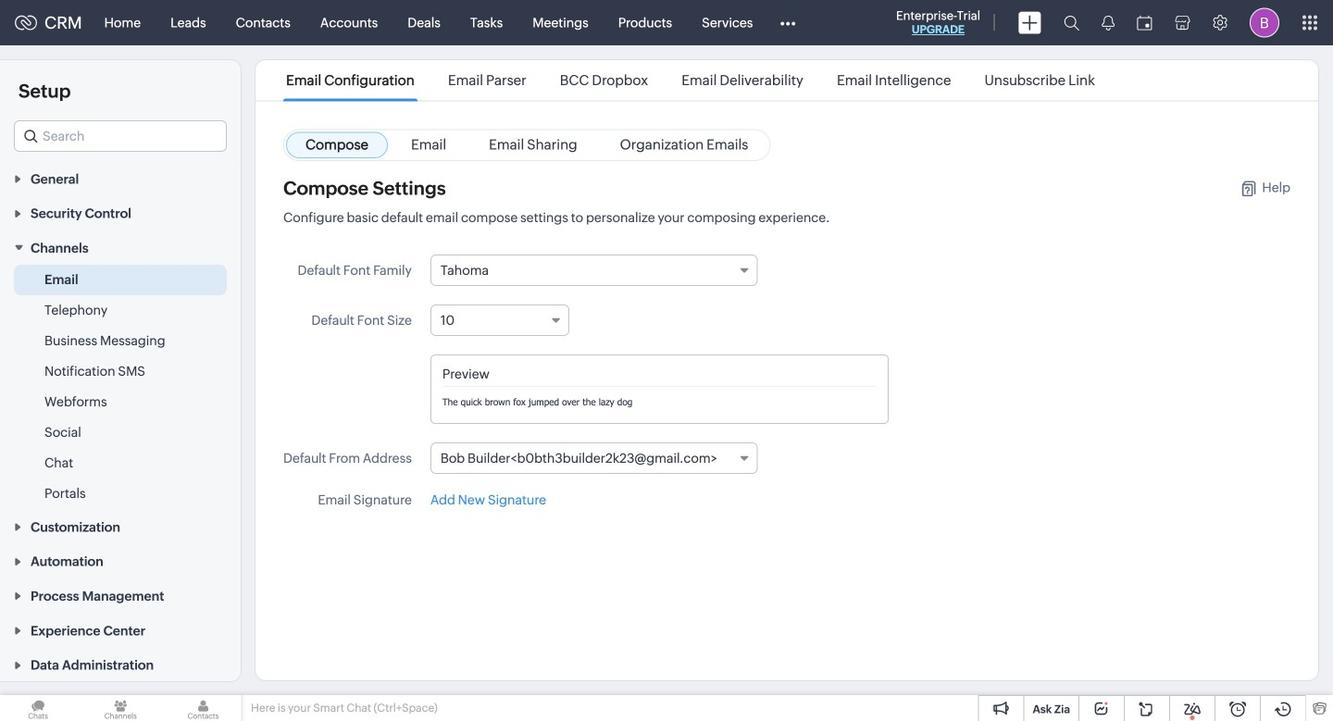 Task type: locate. For each thing, give the bounding box(es) containing it.
list
[[269, 60, 1112, 100]]

search element
[[1053, 0, 1091, 45]]

calendar image
[[1137, 15, 1153, 30]]

signals image
[[1102, 15, 1115, 31]]

Search text field
[[15, 121, 226, 151]]

channels image
[[83, 695, 159, 721]]

logo image
[[15, 15, 37, 30]]

region
[[0, 265, 241, 509]]

signals element
[[1091, 0, 1126, 45]]

create menu element
[[1007, 0, 1053, 45]]

chats image
[[0, 695, 76, 721]]

None field
[[14, 120, 227, 152], [430, 255, 758, 286], [430, 305, 569, 336], [430, 443, 758, 474], [430, 255, 758, 286], [430, 305, 569, 336], [430, 443, 758, 474]]

create menu image
[[1019, 12, 1042, 34]]

none field search
[[14, 120, 227, 152]]



Task type: vqa. For each thing, say whether or not it's contained in the screenshot.
create menu element
yes



Task type: describe. For each thing, give the bounding box(es) containing it.
Other Modules field
[[768, 8, 808, 38]]

profile element
[[1239, 0, 1291, 45]]

search image
[[1064, 15, 1080, 31]]

contacts image
[[165, 695, 241, 721]]

profile image
[[1250, 8, 1280, 38]]



